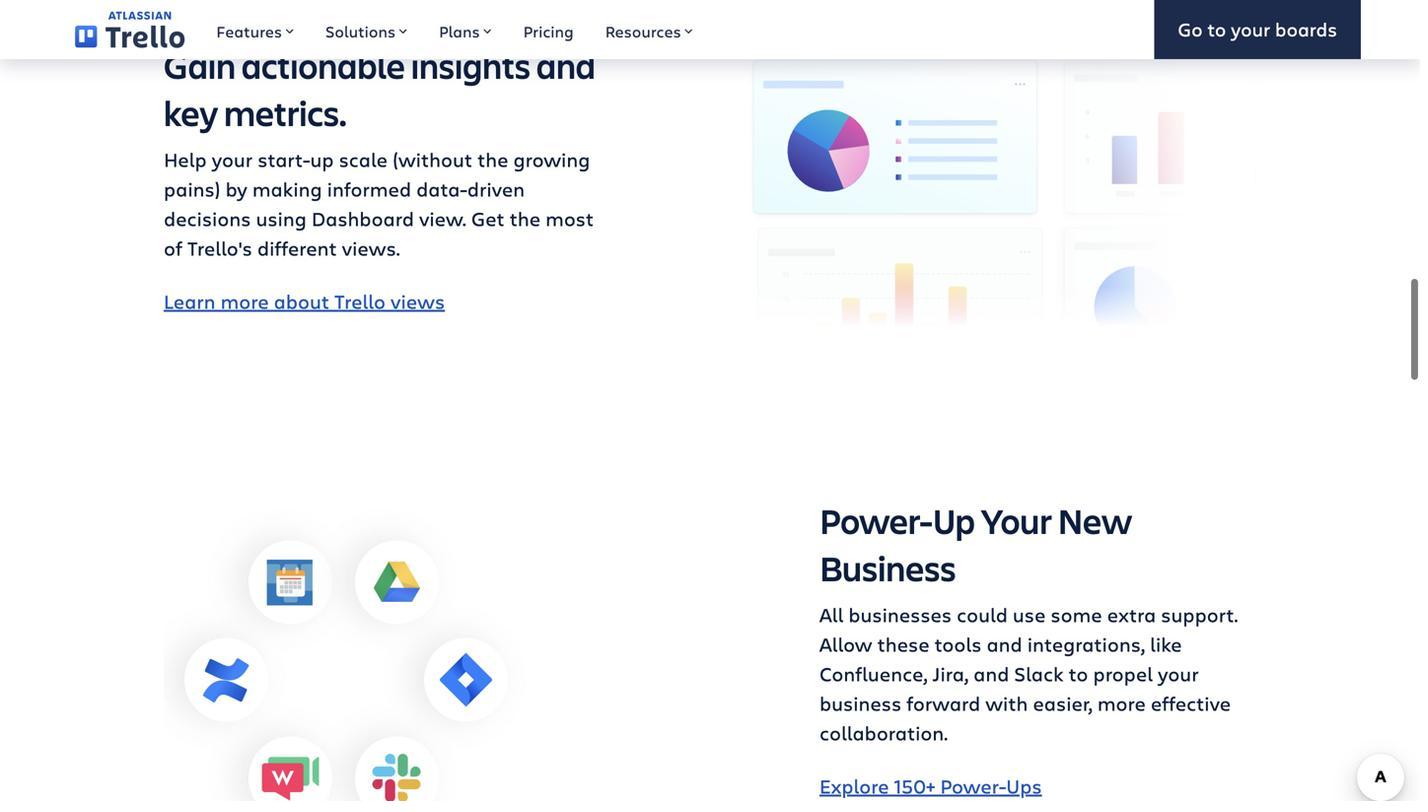Task type: locate. For each thing, give the bounding box(es) containing it.
solutions
[[326, 21, 396, 42]]

the up driven
[[478, 146, 509, 173]]

and up with
[[974, 661, 1010, 687]]

and
[[536, 42, 596, 89], [987, 631, 1023, 658], [974, 661, 1010, 687]]

extra
[[1107, 601, 1156, 628]]

explore
[[820, 773, 889, 800]]

your down "like"
[[1158, 661, 1199, 687]]

insights
[[411, 42, 531, 89]]

pains)
[[164, 176, 221, 202]]

your
[[981, 497, 1052, 544]]

more down propel
[[1098, 690, 1146, 717]]

ups
[[1006, 773, 1042, 800]]

use
[[1013, 601, 1046, 628]]

1 vertical spatial your
[[212, 146, 253, 173]]

0 vertical spatial and
[[536, 42, 596, 89]]

collaboration.
[[820, 720, 948, 747]]

the
[[478, 146, 509, 173], [510, 205, 541, 232]]

pricing
[[523, 21, 574, 42]]

metrics.
[[224, 89, 347, 136]]

plans button
[[423, 0, 508, 59]]

slack
[[1015, 661, 1064, 687]]

driven
[[467, 176, 525, 202]]

more inside the "power-up your new business all businesses could use some extra support. allow these tools and integrations, like confluence, jira, and slack to propel your business forward with easier, more effective collaboration."
[[1098, 690, 1146, 717]]

get
[[471, 205, 505, 232]]

could
[[957, 601, 1008, 628]]

effective
[[1151, 690, 1231, 717]]

help
[[164, 146, 207, 173]]

more
[[221, 288, 269, 315], [1098, 690, 1146, 717]]

to
[[1208, 16, 1227, 42], [1069, 661, 1089, 687]]

1 vertical spatial power-
[[940, 773, 1006, 800]]

2 horizontal spatial your
[[1231, 16, 1271, 42]]

0 horizontal spatial your
[[212, 146, 253, 173]]

support.
[[1161, 601, 1238, 628]]

0 horizontal spatial power-
[[820, 497, 933, 544]]

2 vertical spatial and
[[974, 661, 1010, 687]]

power- up business
[[820, 497, 933, 544]]

resources
[[605, 21, 681, 42]]

allow
[[820, 631, 873, 658]]

your
[[1231, 16, 1271, 42], [212, 146, 253, 173], [1158, 661, 1199, 687]]

propel
[[1093, 661, 1153, 687]]

0 horizontal spatial to
[[1069, 661, 1089, 687]]

and down the could
[[987, 631, 1023, 658]]

0 vertical spatial the
[[478, 146, 509, 173]]

about
[[274, 288, 329, 315]]

1 vertical spatial more
[[1098, 690, 1146, 717]]

data-
[[416, 176, 467, 202]]

go
[[1178, 16, 1203, 42]]

2 vertical spatial your
[[1158, 661, 1199, 687]]

pricing link
[[508, 0, 590, 59]]

business
[[820, 545, 956, 592]]

power-
[[820, 497, 933, 544], [940, 773, 1006, 800]]

views.
[[342, 235, 400, 261]]

scale
[[339, 146, 388, 173]]

0 vertical spatial to
[[1208, 16, 1227, 42]]

and down pricing
[[536, 42, 596, 89]]

key
[[164, 89, 218, 136]]

power- right '150+'
[[940, 773, 1006, 800]]

growing
[[513, 146, 590, 173]]

by
[[225, 176, 247, 202]]

1 vertical spatial to
[[1069, 661, 1089, 687]]

the right get at the top of the page
[[510, 205, 541, 232]]

all
[[820, 601, 844, 628]]

more right learn
[[221, 288, 269, 315]]

resources button
[[590, 0, 709, 59]]

different
[[257, 235, 337, 261]]

1 vertical spatial the
[[510, 205, 541, 232]]

views
[[391, 288, 445, 315]]

using
[[256, 205, 307, 232]]

to right go
[[1208, 16, 1227, 42]]

0 vertical spatial power-
[[820, 497, 933, 544]]

view.
[[419, 205, 466, 232]]

1 horizontal spatial your
[[1158, 661, 1199, 687]]

1 vertical spatial and
[[987, 631, 1023, 658]]

1 horizontal spatial more
[[1098, 690, 1146, 717]]

jira,
[[933, 661, 969, 687]]

0 vertical spatial more
[[221, 288, 269, 315]]

power- inside the "power-up your new business all businesses could use some extra support. allow these tools and integrations, like confluence, jira, and slack to propel your business forward with easier, more effective collaboration."
[[820, 497, 933, 544]]

easier,
[[1033, 690, 1093, 717]]

integrations,
[[1028, 631, 1145, 658]]

trello's
[[187, 235, 252, 261]]

to down integrations,
[[1069, 661, 1089, 687]]

your up "by"
[[212, 146, 253, 173]]

your left boards
[[1231, 16, 1271, 42]]

0 vertical spatial your
[[1231, 16, 1271, 42]]



Task type: describe. For each thing, give the bounding box(es) containing it.
a graphic illustrating some of the apps and power-ups trello connects with that startups find useful. image
[[164, 498, 529, 802]]

dashboard
[[312, 205, 414, 232]]

150+
[[894, 773, 936, 800]]

to inside the "power-up your new business all businesses could use some extra support. allow these tools and integrations, like confluence, jira, and slack to propel your business forward with easier, more effective collaboration."
[[1069, 661, 1089, 687]]

learn more about trello views link
[[164, 288, 445, 315]]

your inside the gain actionable insights and key metrics. help your start-up scale (without the growing pains) by making informed data-driven decisions using dashboard view. get the most of trello's different views.
[[212, 146, 253, 173]]

trello
[[334, 288, 386, 315]]

informed
[[327, 176, 411, 202]]

start-
[[258, 146, 310, 173]]

explore 150+ power-ups
[[820, 773, 1042, 800]]

go to your boards
[[1178, 16, 1338, 42]]

0 horizontal spatial more
[[221, 288, 269, 315]]

plans
[[439, 21, 480, 42]]

up
[[933, 497, 975, 544]]

features
[[216, 21, 282, 42]]

making
[[252, 176, 322, 202]]

an illustration showing dashboard view. image
[[726, 42, 1257, 340]]

businesses
[[849, 601, 952, 628]]

go to your boards link
[[1155, 0, 1361, 59]]

learn more about trello views
[[164, 288, 445, 315]]

like
[[1150, 631, 1182, 658]]

of
[[164, 235, 182, 261]]

boards
[[1275, 16, 1338, 42]]

power-up your new business all businesses could use some extra support. allow these tools and integrations, like confluence, jira, and slack to propel your business forward with easier, more effective collaboration.
[[820, 497, 1238, 747]]

new
[[1058, 497, 1133, 544]]

forward
[[907, 690, 981, 717]]

tools
[[935, 631, 982, 658]]

0 horizontal spatial the
[[478, 146, 509, 173]]

confluence,
[[820, 661, 928, 687]]

learn
[[164, 288, 216, 315]]

features button
[[201, 0, 310, 59]]

most
[[546, 205, 594, 232]]

gain
[[164, 42, 236, 89]]

these
[[878, 631, 930, 658]]

1 horizontal spatial the
[[510, 205, 541, 232]]

gain actionable insights and key metrics. help your start-up scale (without the growing pains) by making informed data-driven decisions using dashboard view. get the most of trello's different views.
[[164, 42, 596, 261]]

explore 150+ power-ups link
[[820, 773, 1042, 800]]

(without
[[393, 146, 473, 173]]

actionable
[[242, 42, 405, 89]]

with
[[986, 690, 1028, 717]]

decisions
[[164, 205, 251, 232]]

and inside the gain actionable insights and key metrics. help your start-up scale (without the growing pains) by making informed data-driven decisions using dashboard view. get the most of trello's different views.
[[536, 42, 596, 89]]

some
[[1051, 601, 1102, 628]]

up
[[310, 146, 334, 173]]

atlassian trello image
[[75, 11, 185, 48]]

solutions button
[[310, 0, 423, 59]]

business
[[820, 690, 902, 717]]

1 horizontal spatial to
[[1208, 16, 1227, 42]]

1 horizontal spatial power-
[[940, 773, 1006, 800]]

your inside the "power-up your new business all businesses could use some extra support. allow these tools and integrations, like confluence, jira, and slack to propel your business forward with easier, more effective collaboration."
[[1158, 661, 1199, 687]]



Task type: vqa. For each thing, say whether or not it's contained in the screenshot.
"H"
no



